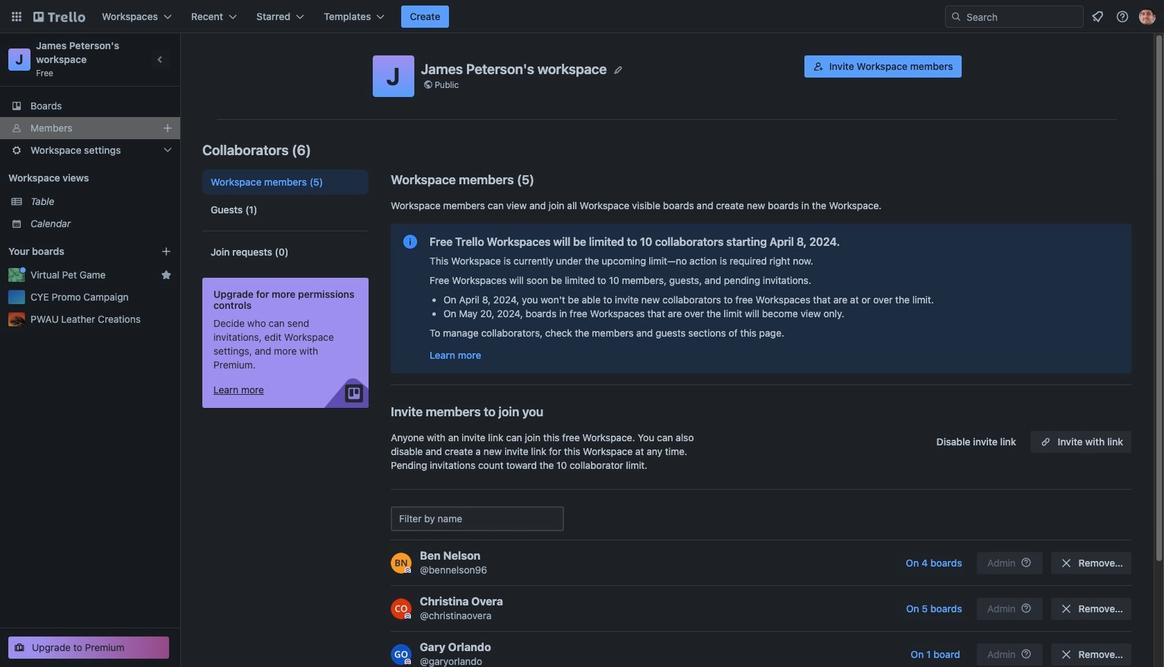 Task type: describe. For each thing, give the bounding box(es) containing it.
starred icon image
[[161, 270, 172, 281]]

this member is an admin of this workspace. image for gary orlando (garyorlando) image at the left bottom
[[405, 659, 411, 665]]

ben nelson (bennelson96) image
[[391, 553, 412, 574]]

this member is an admin of this workspace. image for christina overa (christinaovera) icon
[[405, 613, 411, 619]]

workspace navigation collapse icon image
[[151, 50, 170, 69]]

Filter by name text field
[[391, 507, 564, 532]]

back to home image
[[33, 6, 85, 28]]

gary orlando (garyorlando) image
[[391, 644, 412, 665]]

your boards with 3 items element
[[8, 243, 140, 260]]



Task type: locate. For each thing, give the bounding box(es) containing it.
1 vertical spatial this member is an admin of this workspace. image
[[405, 613, 411, 619]]

1 this member is an admin of this workspace. image from the top
[[405, 567, 411, 574]]

this member is an admin of this workspace. image up christina overa (christinaovera) icon
[[405, 567, 411, 574]]

this member is an admin of this workspace. image
[[405, 567, 411, 574], [405, 613, 411, 619], [405, 659, 411, 665]]

this member is an admin of this workspace. image up gary orlando (garyorlando) image at the left bottom
[[405, 613, 411, 619]]

james peterson (jamespeterson93) image
[[1139, 8, 1156, 25]]

2 vertical spatial this member is an admin of this workspace. image
[[405, 659, 411, 665]]

this member is an admin of this workspace. image for the ben nelson (bennelson96) icon
[[405, 567, 411, 574]]

this member is an admin of this workspace. image down christina overa (christinaovera) icon
[[405, 659, 411, 665]]

2 this member is an admin of this workspace. image from the top
[[405, 613, 411, 619]]

primary element
[[0, 0, 1164, 33]]

Search field
[[945, 6, 1084, 28]]

3 this member is an admin of this workspace. image from the top
[[405, 659, 411, 665]]

add board image
[[161, 246, 172, 257]]

open information menu image
[[1116, 10, 1130, 24]]

christina overa (christinaovera) image
[[391, 598, 412, 619]]

0 vertical spatial this member is an admin of this workspace. image
[[405, 567, 411, 574]]

0 notifications image
[[1089, 8, 1106, 25]]

search image
[[951, 11, 962, 22]]



Task type: vqa. For each thing, say whether or not it's contained in the screenshot.
Allow desktop notifications link at left
no



